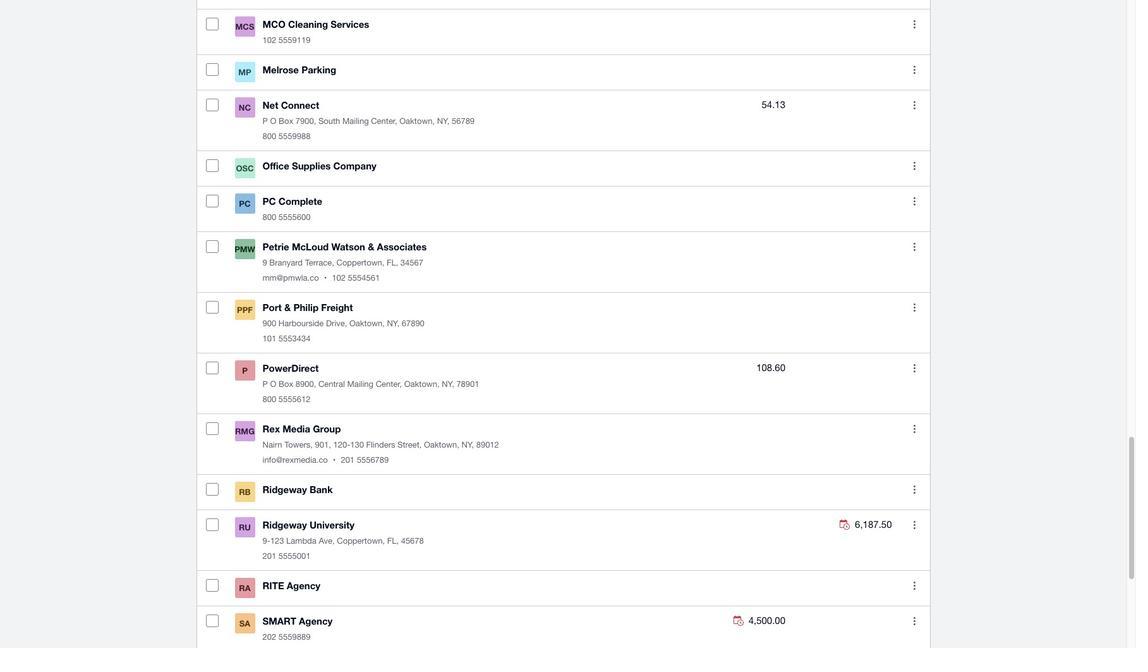 Task type: vqa. For each thing, say whether or not it's contained in the screenshot.


Task type: describe. For each thing, give the bounding box(es) containing it.
supplies
[[292, 160, 331, 171]]

ra
[[239, 583, 251, 593]]

901,
[[315, 440, 331, 450]]

1 vertical spatial p
[[242, 366, 248, 376]]

ppf
[[237, 305, 253, 315]]

pc for pc
[[239, 199, 251, 209]]

900
[[263, 319, 276, 328]]

more row options button for ppf
[[903, 295, 928, 320]]

services
[[331, 18, 370, 30]]

mailing inside powerdirect p o box 8900, central mailing center, oaktown, ny, 78901 800 5555612
[[347, 380, 374, 389]]

terrace,
[[305, 258, 334, 268]]

powerdirect p o box 8900, central mailing center, oaktown, ny, 78901 800 5555612
[[263, 362, 480, 404]]

202
[[263, 632, 276, 642]]

9-
[[263, 536, 270, 546]]

mcloud
[[292, 241, 329, 252]]

more row options image for net connect
[[914, 101, 916, 109]]

net
[[263, 99, 279, 111]]

6,187.50 link
[[840, 517, 892, 533]]

parking
[[302, 64, 336, 75]]

5554561
[[348, 273, 380, 283]]

office
[[263, 160, 289, 171]]

& inside petrie mcloud watson & associates 9 branyard terrace, coppertown, fl, 34567 mm@pmwla.co • 102 5554561
[[368, 241, 375, 252]]

university
[[310, 519, 355, 531]]

• inside petrie mcloud watson & associates 9 branyard terrace, coppertown, fl, 34567 mm@pmwla.co • 102 5554561
[[324, 273, 327, 283]]

lambda
[[286, 536, 317, 546]]

800 inside powerdirect p o box 8900, central mailing center, oaktown, ny, 78901 800 5555612
[[263, 395, 276, 404]]

more row options image for rb
[[914, 485, 916, 494]]

5559889
[[279, 632, 311, 642]]

ny, inside "net connect p o box 7900, south mailing center, oaktown, ny, 56789 800 5559988"
[[437, 116, 450, 126]]

philip
[[294, 302, 319, 313]]

center, inside powerdirect p o box 8900, central mailing center, oaktown, ny, 78901 800 5555612
[[376, 380, 402, 389]]

o inside powerdirect p o box 8900, central mailing center, oaktown, ny, 78901 800 5555612
[[270, 380, 277, 389]]

melrose
[[263, 64, 299, 75]]

connect
[[281, 99, 319, 111]]

101
[[263, 334, 276, 343]]

89012
[[477, 440, 499, 450]]

mcs
[[236, 22, 254, 32]]

sa
[[240, 619, 250, 629]]

fl, inside "ridgeway university 9-123 lambda ave, coppertown, fl, 45678 201 5555001"
[[387, 536, 399, 546]]

7 more row options image from the top
[[914, 617, 916, 625]]

more row options button for pc
[[903, 189, 928, 214]]

34567
[[401, 258, 424, 268]]

more row options image for pc
[[914, 197, 916, 205]]

oaktown, inside rex media group nairn towers, 901, 120-130 flinders street, oaktown, ny, 89012 info@rexmedia.co • 201 5556789
[[424, 440, 460, 450]]

7900,
[[296, 116, 316, 126]]

oaktown, inside port & philip freight 900 harbourside drive, oaktown, ny, 67890 101 5553434
[[350, 319, 385, 328]]

5556789
[[357, 455, 389, 465]]

102 inside mco cleaning services 102 5559119
[[263, 36, 276, 45]]

more row options button for p
[[903, 355, 928, 381]]

bank
[[310, 484, 333, 495]]

mailing inside "net connect p o box 7900, south mailing center, oaktown, ny, 56789 800 5559988"
[[343, 116, 369, 126]]

more row options button for mp
[[903, 57, 928, 82]]

oaktown, inside powerdirect p o box 8900, central mailing center, oaktown, ny, 78901 800 5555612
[[404, 380, 440, 389]]

p inside "net connect p o box 7900, south mailing center, oaktown, ny, 56789 800 5559988"
[[263, 116, 268, 126]]

port & philip freight 900 harbourside drive, oaktown, ny, 67890 101 5553434
[[263, 302, 425, 343]]

ny, inside powerdirect p o box 8900, central mailing center, oaktown, ny, 78901 800 5555612
[[442, 380, 454, 389]]

13 more row options button from the top
[[903, 608, 928, 634]]

8900,
[[296, 380, 316, 389]]

5555600
[[279, 213, 311, 222]]

5555612
[[279, 395, 311, 404]]

branyard
[[270, 258, 303, 268]]

south
[[319, 116, 340, 126]]

coppertown, inside petrie mcloud watson & associates 9 branyard terrace, coppertown, fl, 34567 mm@pmwla.co • 102 5554561
[[337, 258, 385, 268]]

9
[[263, 258, 267, 268]]

pc complete 800 5555600
[[263, 196, 323, 222]]

smart
[[263, 615, 296, 627]]

more row options image for petrie mcloud watson & associates
[[914, 243, 916, 251]]

agency for smart agency 202 5559889
[[299, 615, 333, 627]]

pc for pc complete 800 5555600
[[263, 196, 276, 207]]

rite
[[263, 580, 284, 591]]

smart agency 202 5559889
[[263, 615, 333, 642]]

complete
[[279, 196, 323, 207]]

ny, inside port & philip freight 900 harbourside drive, oaktown, ny, 67890 101 5553434
[[387, 319, 400, 328]]

more row options button for ru
[[903, 512, 928, 538]]

center, inside "net connect p o box 7900, south mailing center, oaktown, ny, 56789 800 5559988"
[[371, 116, 397, 126]]

ridgeway bank
[[263, 484, 333, 495]]

media
[[283, 423, 310, 435]]

5553434
[[279, 334, 311, 343]]

mco cleaning services 102 5559119
[[263, 18, 370, 45]]

freight
[[321, 302, 353, 313]]

group
[[313, 423, 341, 435]]



Task type: locate. For each thing, give the bounding box(es) containing it.
1 more row options button from the top
[[903, 12, 928, 37]]

8 more row options button from the top
[[903, 355, 928, 381]]

201 down 120-
[[341, 455, 355, 465]]

street,
[[398, 440, 422, 450]]

oaktown, right street,
[[424, 440, 460, 450]]

ny, left 56789
[[437, 116, 450, 126]]

• inside rex media group nairn towers, 901, 120-130 flinders street, oaktown, ny, 89012 info@rexmedia.co • 201 5556789
[[333, 455, 336, 465]]

agency right the rite
[[287, 580, 321, 591]]

center, up company
[[371, 116, 397, 126]]

0 vertical spatial center,
[[371, 116, 397, 126]]

800 inside "net connect p o box 7900, south mailing center, oaktown, ny, 56789 800 5559988"
[[263, 132, 276, 141]]

more row options image for ridgeway university
[[914, 521, 916, 529]]

ridgeway
[[263, 484, 307, 495], [263, 519, 307, 531]]

1 vertical spatial &
[[285, 302, 291, 313]]

box down powerdirect
[[279, 380, 293, 389]]

p
[[263, 116, 268, 126], [242, 366, 248, 376], [263, 380, 268, 389]]

mm@pmwla.co
[[263, 273, 319, 283]]

800 left the 5555612
[[263, 395, 276, 404]]

0 horizontal spatial 201
[[263, 552, 276, 561]]

coppertown,
[[337, 258, 385, 268], [337, 536, 385, 546]]

1 vertical spatial center,
[[376, 380, 402, 389]]

mailing right south
[[343, 116, 369, 126]]

201
[[341, 455, 355, 465], [263, 552, 276, 561]]

petrie
[[263, 241, 289, 252]]

p down net
[[263, 116, 268, 126]]

center,
[[371, 116, 397, 126], [376, 380, 402, 389]]

o
[[270, 116, 277, 126], [270, 380, 277, 389]]

fl, down associates
[[387, 258, 399, 268]]

ru
[[239, 522, 251, 533]]

0 vertical spatial o
[[270, 116, 277, 126]]

2 box from the top
[[279, 380, 293, 389]]

0 vertical spatial 800
[[263, 132, 276, 141]]

1 vertical spatial o
[[270, 380, 277, 389]]

oaktown, left 56789
[[400, 116, 435, 126]]

& inside port & philip freight 900 harbourside drive, oaktown, ny, 67890 101 5553434
[[285, 302, 291, 313]]

0 horizontal spatial 102
[[263, 36, 276, 45]]

agency for rite agency
[[287, 580, 321, 591]]

1 vertical spatial mailing
[[347, 380, 374, 389]]

box inside powerdirect p o box 8900, central mailing center, oaktown, ny, 78901 800 5555612
[[279, 380, 293, 389]]

agency inside the smart agency 202 5559889
[[299, 615, 333, 627]]

1 horizontal spatial &
[[368, 241, 375, 252]]

0 horizontal spatial pc
[[239, 199, 251, 209]]

oaktown, right drive,
[[350, 319, 385, 328]]

box up 5559988
[[279, 116, 293, 126]]

3 more row options image from the top
[[914, 162, 916, 170]]

1 horizontal spatial 102
[[332, 273, 346, 283]]

pmw
[[235, 244, 255, 254]]

oaktown,
[[400, 116, 435, 126], [350, 319, 385, 328], [404, 380, 440, 389], [424, 440, 460, 450]]

1 800 from the top
[[263, 132, 276, 141]]

ny, left the 78901
[[442, 380, 454, 389]]

102
[[263, 36, 276, 45], [332, 273, 346, 283]]

pc inside pc complete 800 5555600
[[263, 196, 276, 207]]

2 more row options button from the top
[[903, 57, 928, 82]]

1 vertical spatial fl,
[[387, 536, 399, 546]]

5559119
[[279, 36, 311, 45]]

rex
[[263, 423, 280, 435]]

1 vertical spatial agency
[[299, 615, 333, 627]]

mailing right 'central'
[[347, 380, 374, 389]]

more row options button for osc
[[903, 153, 928, 178]]

coppertown, up the 5554561 at left top
[[337, 258, 385, 268]]

1 o from the top
[[270, 116, 277, 126]]

oaktown, inside "net connect p o box 7900, south mailing center, oaktown, ny, 56789 800 5559988"
[[400, 116, 435, 126]]

1 more row options image from the top
[[914, 66, 916, 74]]

p left powerdirect
[[242, 366, 248, 376]]

flinders
[[366, 440, 395, 450]]

4,500.00
[[749, 615, 786, 626]]

rb
[[239, 487, 251, 497]]

4,500.00 link
[[734, 613, 786, 629]]

fl, inside petrie mcloud watson & associates 9 branyard terrace, coppertown, fl, 34567 mm@pmwla.co • 102 5554561
[[387, 258, 399, 268]]

800
[[263, 132, 276, 141], [263, 213, 276, 222], [263, 395, 276, 404]]

3 more row options button from the top
[[903, 92, 928, 118]]

102 down 'terrace,'
[[332, 273, 346, 283]]

more row options button for pmw
[[903, 234, 928, 259]]

67890
[[402, 319, 425, 328]]

mp
[[239, 67, 251, 77]]

more row options button
[[903, 12, 928, 37], [903, 57, 928, 82], [903, 92, 928, 118], [903, 153, 928, 178], [903, 189, 928, 214], [903, 234, 928, 259], [903, 295, 928, 320], [903, 355, 928, 381], [903, 416, 928, 441], [903, 477, 928, 502], [903, 512, 928, 538], [903, 573, 928, 598], [903, 608, 928, 634]]

1 vertical spatial •
[[333, 455, 336, 465]]

54.13 link
[[762, 98, 786, 113]]

1 vertical spatial ridgeway
[[263, 519, 307, 531]]

• down 120-
[[333, 455, 336, 465]]

melrose parking
[[263, 64, 336, 75]]

0 vertical spatial ridgeway
[[263, 484, 307, 495]]

1 horizontal spatial •
[[333, 455, 336, 465]]

more row options button for ra
[[903, 573, 928, 598]]

1 ridgeway from the top
[[263, 484, 307, 495]]

108.60
[[757, 362, 786, 373]]

o down net
[[270, 116, 277, 126]]

7 more row options button from the top
[[903, 295, 928, 320]]

78901
[[457, 380, 480, 389]]

54.13
[[762, 99, 786, 110]]

mco
[[263, 18, 286, 30]]

nairn
[[263, 440, 282, 450]]

ridgeway down info@rexmedia.co
[[263, 484, 307, 495]]

102 inside petrie mcloud watson & associates 9 branyard terrace, coppertown, fl, 34567 mm@pmwla.co • 102 5554561
[[332, 273, 346, 283]]

powerdirect
[[263, 362, 319, 374]]

• down 'terrace,'
[[324, 273, 327, 283]]

port
[[263, 302, 282, 313]]

0 horizontal spatial •
[[324, 273, 327, 283]]

1 vertical spatial 201
[[263, 552, 276, 561]]

coppertown, inside "ridgeway university 9-123 lambda ave, coppertown, fl, 45678 201 5555001"
[[337, 536, 385, 546]]

3 more row options image from the top
[[914, 303, 916, 312]]

5555001
[[279, 552, 311, 561]]

56789
[[452, 116, 475, 126]]

ny,
[[437, 116, 450, 126], [387, 319, 400, 328], [442, 380, 454, 389], [462, 440, 474, 450]]

associates
[[377, 241, 427, 252]]

5 more row options image from the top
[[914, 364, 916, 372]]

rmg
[[235, 426, 255, 436]]

ridgeway for ridgeway bank
[[263, 484, 307, 495]]

more row options image for ppf
[[914, 303, 916, 312]]

more row options button for nc
[[903, 92, 928, 118]]

ridgeway up 123
[[263, 519, 307, 531]]

6 more row options button from the top
[[903, 234, 928, 259]]

agency up 5559889
[[299, 615, 333, 627]]

pc down osc
[[239, 199, 251, 209]]

2 o from the top
[[270, 380, 277, 389]]

0 vertical spatial agency
[[287, 580, 321, 591]]

0 vertical spatial mailing
[[343, 116, 369, 126]]

more row options image for mcs
[[914, 20, 916, 28]]

1 vertical spatial coppertown,
[[337, 536, 385, 546]]

&
[[368, 241, 375, 252], [285, 302, 291, 313]]

108.60 link
[[757, 361, 786, 376]]

800 left 5555600
[[263, 213, 276, 222]]

0 vertical spatial &
[[368, 241, 375, 252]]

1 box from the top
[[279, 116, 293, 126]]

0 vertical spatial fl,
[[387, 258, 399, 268]]

1 horizontal spatial pc
[[263, 196, 276, 207]]

nc
[[239, 103, 251, 113]]

120-
[[333, 440, 350, 450]]

3 800 from the top
[[263, 395, 276, 404]]

4 more row options image from the top
[[914, 243, 916, 251]]

central
[[319, 380, 345, 389]]

123
[[270, 536, 284, 546]]

ny, left "67890"
[[387, 319, 400, 328]]

p down powerdirect
[[263, 380, 268, 389]]

oaktown, left the 78901
[[404, 380, 440, 389]]

9 more row options button from the top
[[903, 416, 928, 441]]

201 down 9- at the bottom left
[[263, 552, 276, 561]]

harbourside
[[279, 319, 324, 328]]

1 vertical spatial 102
[[332, 273, 346, 283]]

0 vertical spatial box
[[279, 116, 293, 126]]

coppertown, down university in the left bottom of the page
[[337, 536, 385, 546]]

10 more row options button from the top
[[903, 477, 928, 502]]

•
[[324, 273, 327, 283], [333, 455, 336, 465]]

2 ridgeway from the top
[[263, 519, 307, 531]]

mailing
[[343, 116, 369, 126], [347, 380, 374, 389]]

fl, left 45678
[[387, 536, 399, 546]]

2 more row options image from the top
[[914, 101, 916, 109]]

p inside powerdirect p o box 8900, central mailing center, oaktown, ny, 78901 800 5555612
[[263, 380, 268, 389]]

fl,
[[387, 258, 399, 268], [387, 536, 399, 546]]

& right watson
[[368, 241, 375, 252]]

ridgeway for ridgeway university 9-123 lambda ave, coppertown, fl, 45678 201 5555001
[[263, 519, 307, 531]]

box inside "net connect p o box 7900, south mailing center, oaktown, ny, 56789 800 5559988"
[[279, 116, 293, 126]]

4 more row options image from the top
[[914, 425, 916, 433]]

info@rexmedia.co
[[263, 455, 328, 465]]

2 vertical spatial 800
[[263, 395, 276, 404]]

center, right 'central'
[[376, 380, 402, 389]]

2 more row options image from the top
[[914, 197, 916, 205]]

2 vertical spatial p
[[263, 380, 268, 389]]

more row options button for rb
[[903, 477, 928, 502]]

office supplies company
[[263, 160, 377, 171]]

2 800 from the top
[[263, 213, 276, 222]]

company
[[334, 160, 377, 171]]

5 more row options image from the top
[[914, 485, 916, 494]]

ridgeway university 9-123 lambda ave, coppertown, fl, 45678 201 5555001
[[263, 519, 424, 561]]

1 horizontal spatial 201
[[341, 455, 355, 465]]

more row options image for ra
[[914, 582, 916, 590]]

rex media group nairn towers, 901, 120-130 flinders street, oaktown, ny, 89012 info@rexmedia.co • 201 5556789
[[263, 423, 499, 465]]

1 more row options image from the top
[[914, 20, 916, 28]]

more row options button for rmg
[[903, 416, 928, 441]]

more row options image for powerdirect
[[914, 364, 916, 372]]

6 more row options image from the top
[[914, 521, 916, 529]]

800 left 5559988
[[263, 132, 276, 141]]

5 more row options button from the top
[[903, 189, 928, 214]]

0 vertical spatial •
[[324, 273, 327, 283]]

drive,
[[326, 319, 347, 328]]

ny, inside rex media group nairn towers, 901, 120-130 flinders street, oaktown, ny, 89012 info@rexmedia.co • 201 5556789
[[462, 440, 474, 450]]

agency
[[287, 580, 321, 591], [299, 615, 333, 627]]

5559988
[[279, 132, 311, 141]]

more row options image
[[914, 20, 916, 28], [914, 197, 916, 205], [914, 303, 916, 312], [914, 425, 916, 433], [914, 485, 916, 494], [914, 582, 916, 590], [914, 617, 916, 625]]

& right port on the left top of the page
[[285, 302, 291, 313]]

12 more row options button from the top
[[903, 573, 928, 598]]

more row options button for mcs
[[903, 12, 928, 37]]

pc left complete
[[263, 196, 276, 207]]

petrie mcloud watson & associates 9 branyard terrace, coppertown, fl, 34567 mm@pmwla.co • 102 5554561
[[263, 241, 427, 283]]

130
[[350, 440, 364, 450]]

201 inside rex media group nairn towers, 901, 120-130 flinders street, oaktown, ny, 89012 info@rexmedia.co • 201 5556789
[[341, 455, 355, 465]]

o inside "net connect p o box 7900, south mailing center, oaktown, ny, 56789 800 5559988"
[[270, 116, 277, 126]]

rite agency
[[263, 580, 321, 591]]

0 vertical spatial coppertown,
[[337, 258, 385, 268]]

0 horizontal spatial &
[[285, 302, 291, 313]]

box
[[279, 116, 293, 126], [279, 380, 293, 389]]

watson
[[332, 241, 365, 252]]

800 inside pc complete 800 5555600
[[263, 213, 276, 222]]

4 more row options button from the top
[[903, 153, 928, 178]]

201 inside "ridgeway university 9-123 lambda ave, coppertown, fl, 45678 201 5555001"
[[263, 552, 276, 561]]

102 down mco
[[263, 36, 276, 45]]

1 vertical spatial box
[[279, 380, 293, 389]]

6,187.50
[[856, 519, 892, 530]]

0 vertical spatial 102
[[263, 36, 276, 45]]

11 more row options button from the top
[[903, 512, 928, 538]]

0 vertical spatial 201
[[341, 455, 355, 465]]

towers,
[[285, 440, 313, 450]]

more row options image for rmg
[[914, 425, 916, 433]]

cleaning
[[288, 18, 328, 30]]

0 vertical spatial p
[[263, 116, 268, 126]]

osc
[[236, 163, 254, 173]]

6 more row options image from the top
[[914, 582, 916, 590]]

1 vertical spatial 800
[[263, 213, 276, 222]]

more row options image
[[914, 66, 916, 74], [914, 101, 916, 109], [914, 162, 916, 170], [914, 243, 916, 251], [914, 364, 916, 372], [914, 521, 916, 529]]

ave,
[[319, 536, 335, 546]]

ny, left 89012
[[462, 440, 474, 450]]

45678
[[401, 536, 424, 546]]

o down powerdirect
[[270, 380, 277, 389]]

net connect p o box 7900, south mailing center, oaktown, ny, 56789 800 5559988
[[263, 99, 475, 141]]

ridgeway inside "ridgeway university 9-123 lambda ave, coppertown, fl, 45678 201 5555001"
[[263, 519, 307, 531]]



